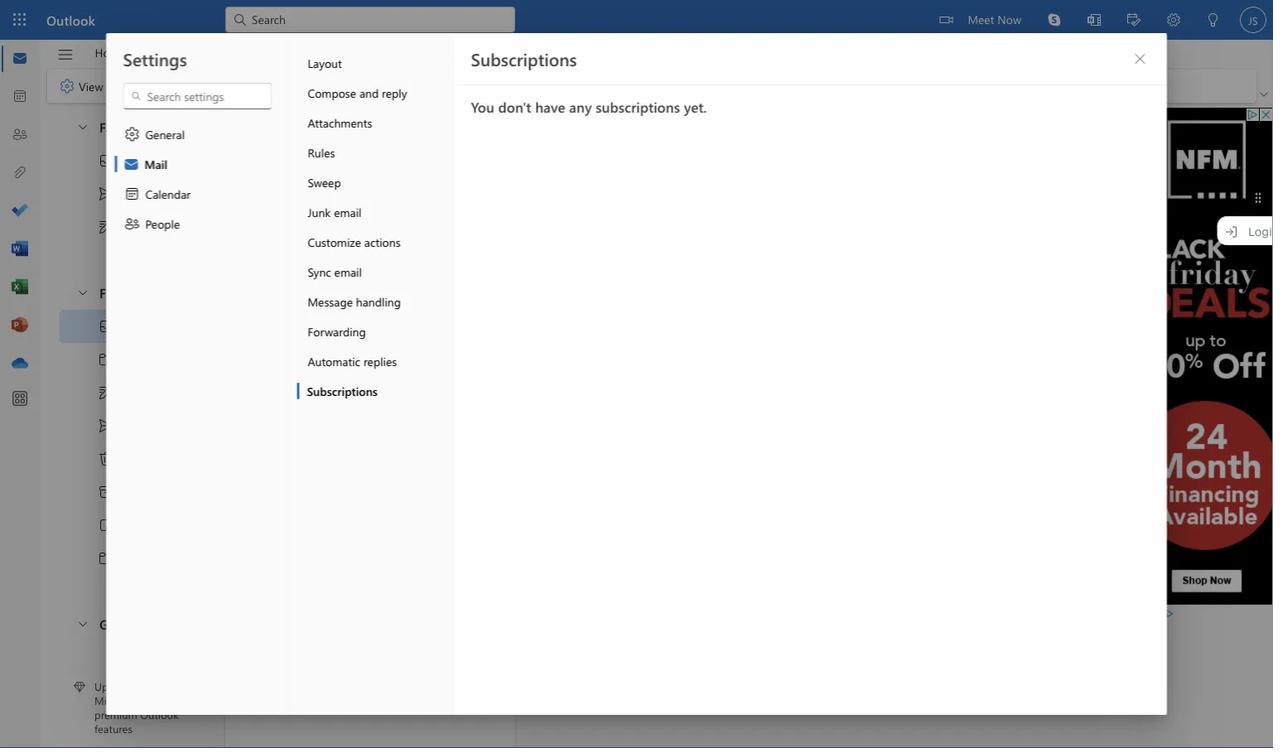Task type: vqa. For each thing, say whether or not it's contained in the screenshot.
General
yes



Task type: locate. For each thing, give the bounding box(es) containing it.
upgrade down the get outlook mobile
[[268, 467, 313, 483]]

customize
[[308, 234, 361, 249]]

3  from the top
[[76, 617, 89, 630]]

1 email from the top
[[334, 204, 362, 220]]

get down send
[[268, 434, 286, 450]]

1 horizontal spatial subscriptions
[[471, 47, 577, 70]]

get left started
[[235, 232, 254, 248]]

0 vertical spatial subscriptions
[[471, 47, 577, 70]]


[[98, 186, 114, 202], [98, 418, 114, 434]]

sent
[[121, 186, 144, 202]]

subscriptions
[[596, 97, 680, 116]]

upgrade inside upgrade to microsoft 365 with premium outlook features
[[94, 679, 136, 694]]

 left groups
[[76, 617, 89, 630]]

 for groups
[[76, 617, 89, 630]]

0 vertical spatial  button
[[68, 111, 96, 142]]

left-rail-appbar navigation
[[3, 40, 36, 383]]

 down  button on the top left of page
[[59, 78, 75, 94]]

get for get started
[[235, 232, 254, 248]]

application
[[0, 0, 1274, 748]]

settings tab list
[[106, 33, 289, 715]]

1 vertical spatial upgrade
[[94, 679, 136, 694]]

1 horizontal spatial 365
[[382, 467, 400, 483]]

upgrade to microsoft 365
[[268, 467, 400, 483]]

 up  tree item
[[124, 126, 140, 143]]

 button inside favorites tree item
[[68, 111, 96, 142]]

0 vertical spatial 365
[[382, 467, 400, 483]]

import contacts
[[268, 368, 349, 383]]

0 horizontal spatial 
[[59, 78, 75, 94]]

0 vertical spatial to
[[316, 467, 327, 483]]

people
[[145, 216, 180, 231]]

1 horizontal spatial upgrade
[[268, 467, 313, 483]]

 button inside folders tree item
[[68, 277, 96, 307]]

 for  drafts
[[98, 219, 114, 235]]

1 vertical spatial get
[[268, 434, 286, 450]]

2 email from the top
[[334, 264, 362, 279]]

1 horizontal spatial get
[[268, 434, 286, 450]]

1  from the top
[[98, 186, 114, 202]]

tree
[[60, 310, 193, 608]]

0 horizontal spatial 365
[[142, 693, 160, 708]]

import
[[268, 368, 303, 383]]

microsoft inside message list section
[[330, 467, 378, 483]]

now
[[998, 11, 1022, 27]]

csm
[[282, 172, 306, 187]]

folders
[[99, 283, 143, 301]]

1 vertical spatial 
[[98, 318, 114, 335]]

upgrade up premium
[[94, 679, 136, 694]]

 button left favorites
[[68, 111, 96, 142]]

0 vertical spatial 
[[98, 219, 114, 235]]

handling
[[356, 294, 401, 309]]

complete
[[301, 268, 349, 284]]

compose and reply
[[308, 85, 407, 100]]

2  button from the top
[[68, 277, 96, 307]]

-
[[372, 172, 376, 187]]

365 for upgrade to microsoft 365 with premium outlook features
[[142, 693, 160, 708]]

files image
[[12, 165, 28, 181]]

0 vertical spatial outlook
[[46, 11, 95, 29]]

application containing settings
[[0, 0, 1274, 748]]

 inside tree
[[98, 384, 114, 401]]

sync
[[308, 264, 331, 279]]

message handling button
[[297, 287, 454, 317]]

upgrade inside message list section
[[268, 467, 313, 483]]

365
[[382, 467, 400, 483], [142, 693, 160, 708]]

0 of 6 complete
[[268, 268, 349, 284]]

to for upgrade to microsoft 365
[[316, 467, 327, 483]]

1 vertical spatial 
[[98, 418, 114, 434]]

3  button from the top
[[68, 608, 96, 639]]

to left with
[[139, 679, 149, 694]]

upgrade
[[268, 467, 313, 483], [94, 679, 136, 694]]

groups
[[99, 615, 143, 632]]

microsoft inside upgrade to microsoft 365 with premium outlook features
[[94, 693, 140, 708]]

 left 
[[98, 219, 114, 235]]

 button
[[320, 115, 346, 142]]

send
[[268, 401, 294, 416]]

0 horizontal spatial inbox
[[121, 153, 149, 168]]

 inside favorites tree item
[[76, 120, 89, 133]]

subscriptions up don't
[[471, 47, 577, 70]]

outlook inside message list section
[[290, 434, 331, 450]]

yet.
[[684, 97, 707, 116]]

upgrade to microsoft 365 with premium outlook features
[[94, 679, 183, 736]]

0 vertical spatial 
[[98, 186, 114, 202]]


[[59, 78, 75, 94], [124, 126, 140, 143]]


[[57, 46, 74, 63]]

0 horizontal spatial upgrade
[[94, 679, 136, 694]]

0 horizontal spatial outlook
[[46, 11, 95, 29]]


[[98, 152, 114, 169], [98, 318, 114, 335]]

 button left folders at the top of the page
[[68, 277, 96, 307]]

to
[[316, 467, 327, 483], [139, 679, 149, 694]]

subscriptions inside button
[[307, 383, 378, 399]]

mail
[[145, 156, 167, 172]]

attachments
[[308, 115, 372, 130]]

to down the get outlook mobile
[[316, 467, 327, 483]]

send a message
[[268, 401, 351, 416]]

actions
[[364, 234, 401, 249]]

 inside folders tree item
[[76, 285, 89, 299]]

1 horizontal spatial 
[[124, 126, 140, 143]]

1 vertical spatial view
[[79, 78, 103, 93]]

0 vertical spatial microsoft
[[330, 467, 378, 483]]

message list section
[[225, 106, 515, 747]]

outlook right premium
[[140, 707, 179, 722]]

settings heading
[[123, 47, 187, 70]]

view button
[[139, 40, 189, 65]]

2 vertical spatial outlook
[[140, 707, 179, 722]]

 button
[[49, 41, 82, 69]]

to inside upgrade to microsoft 365 with premium outlook features
[[139, 679, 149, 694]]

metaldecking.com
[[282, 155, 378, 171]]

sweep
[[308, 174, 341, 190]]

0 vertical spatial 
[[76, 120, 89, 133]]

tab list
[[82, 40, 239, 65]]

outlook
[[46, 11, 95, 29], [290, 434, 331, 450], [140, 707, 179, 722]]

2  from the top
[[98, 418, 114, 434]]

email right junk
[[334, 204, 362, 220]]

 inside the groups tree item
[[76, 617, 89, 630]]

1 vertical spatial outlook
[[290, 434, 331, 450]]

 down 
[[98, 384, 114, 401]]

1 horizontal spatial view
[[151, 45, 177, 60]]

sweep button
[[297, 167, 454, 197]]

outlook inside upgrade to microsoft 365 with premium outlook features
[[140, 707, 179, 722]]


[[76, 120, 89, 133], [76, 285, 89, 299], [76, 617, 89, 630]]

 left folders at the top of the page
[[76, 285, 89, 299]]

outlook up  button on the top left of page
[[46, 11, 95, 29]]

email inside button
[[334, 204, 362, 220]]

microsoft for upgrade to microsoft 365 with premium outlook features
[[94, 693, 140, 708]]

2 vertical spatial 
[[76, 617, 89, 630]]

 left favorites
[[76, 120, 89, 133]]

view inside  view settings
[[79, 78, 103, 93]]

microsoft down mobile
[[330, 467, 378, 483]]

automatic replies button
[[297, 346, 454, 376]]

2  from the top
[[98, 318, 114, 335]]

 up 
[[98, 318, 114, 335]]

2  from the top
[[98, 384, 114, 401]]

premium
[[94, 707, 137, 722]]

email
[[334, 204, 362, 220], [334, 264, 362, 279]]

 left 
[[98, 186, 114, 202]]

subscriptions inside tab panel
[[471, 47, 577, 70]]

1  from the top
[[76, 120, 89, 133]]

0 horizontal spatial subscriptions
[[307, 383, 378, 399]]

0 vertical spatial email
[[334, 204, 362, 220]]

1 vertical spatial 
[[124, 126, 140, 143]]

outlook inside banner
[[46, 11, 95, 29]]

1 horizontal spatial microsoft
[[330, 467, 378, 483]]

junk
[[308, 204, 331, 220]]

email right sync
[[334, 264, 362, 279]]

1 horizontal spatial inbox
[[283, 119, 317, 137]]

microsoft
[[330, 467, 378, 483], [94, 693, 140, 708]]

1 vertical spatial inbox
[[121, 153, 149, 168]]

1 vertical spatial  button
[[68, 277, 96, 307]]

1 vertical spatial to
[[139, 679, 149, 694]]

dialog
[[0, 0, 1274, 748]]

microsoft up features
[[94, 693, 140, 708]]

get
[[235, 232, 254, 248], [268, 434, 286, 450]]

 sent items
[[98, 186, 175, 202]]

mobile
[[334, 434, 370, 450]]

 button for favorites
[[68, 111, 96, 142]]

0 vertical spatial view
[[151, 45, 177, 60]]

customize actions
[[308, 234, 401, 249]]

365 inside upgrade to microsoft 365 with premium outlook features
[[142, 693, 160, 708]]

confirm time zone
[[268, 335, 363, 350]]

2  from the top
[[76, 285, 89, 299]]

outlook down send a message
[[290, 434, 331, 450]]

 button inside the groups tree item
[[68, 608, 96, 639]]

 inside tree item
[[98, 186, 114, 202]]


[[98, 219, 114, 235], [98, 384, 114, 401]]

1 horizontal spatial outlook
[[140, 707, 179, 722]]

0 vertical spatial 
[[98, 152, 114, 169]]

inbox
[[283, 119, 317, 137], [121, 153, 149, 168]]

to inside message list section
[[316, 467, 327, 483]]

1 vertical spatial email
[[334, 264, 362, 279]]

email inside 'button'
[[334, 264, 362, 279]]

 inbox
[[98, 152, 149, 169]]

1 vertical spatial microsoft
[[94, 693, 140, 708]]

0 vertical spatial upgrade
[[268, 467, 313, 483]]

replies
[[364, 353, 397, 369]]

1  from the top
[[98, 219, 114, 235]]

1 vertical spatial subscriptions
[[307, 383, 378, 399]]

1 vertical spatial 
[[76, 285, 89, 299]]

quality
[[408, 172, 446, 187]]

you
[[471, 97, 495, 116]]

0 vertical spatial inbox
[[283, 119, 317, 137]]

message
[[306, 401, 351, 416]]

 left 
[[98, 152, 114, 169]]

 for favorites
[[76, 120, 89, 133]]

2 vertical spatial  button
[[68, 608, 96, 639]]

 inside tree item
[[98, 152, 114, 169]]

 tree item
[[60, 210, 193, 244]]

subscriptions tab panel
[[455, 33, 1167, 715]]

home button
[[82, 40, 138, 65]]

choose
[[268, 302, 307, 317]]

layout group
[[267, 70, 430, 99]]

1  from the top
[[98, 152, 114, 169]]

compose and reply button
[[297, 78, 454, 108]]

inbox 
[[283, 119, 341, 137]]

1 vertical spatial 
[[98, 384, 114, 401]]

0 horizontal spatial microsoft
[[94, 693, 140, 708]]

meet
[[968, 11, 995, 27]]

0 vertical spatial get
[[235, 232, 254, 248]]

confirm
[[268, 335, 309, 350]]

get outlook mobile
[[268, 434, 370, 450]]

subscriptions
[[471, 47, 577, 70], [307, 383, 378, 399]]

1  button from the top
[[68, 111, 96, 142]]

subscriptions up message
[[307, 383, 378, 399]]

365 inside message list section
[[382, 467, 400, 483]]

0 horizontal spatial get
[[235, 232, 254, 248]]

onedrive image
[[12, 355, 28, 372]]

0 horizontal spatial view
[[79, 78, 103, 93]]

1 vertical spatial 365
[[142, 693, 160, 708]]

1 horizontal spatial to
[[316, 467, 327, 483]]

 up 
[[98, 418, 114, 434]]

0 horizontal spatial to
[[139, 679, 149, 694]]


[[124, 186, 140, 202]]

2 horizontal spatial outlook
[[290, 434, 331, 450]]

outlook banner
[[0, 0, 1274, 40]]

0 vertical spatial 
[[59, 78, 75, 94]]

 for  inbox
[[98, 152, 114, 169]]

 inside tree item
[[98, 219, 114, 235]]

get for get outlook mobile
[[268, 434, 286, 450]]

favorites tree item
[[60, 111, 193, 144]]

document
[[0, 0, 1274, 748]]

subscriptions button
[[297, 376, 454, 406]]

 button left groups
[[68, 608, 96, 639]]

 inside 'settings' tab list
[[124, 126, 140, 143]]

attachments button
[[297, 108, 454, 138]]


[[1134, 52, 1147, 65]]



Task type: describe. For each thing, give the bounding box(es) containing it.
layout
[[308, 55, 342, 70]]

 view settings
[[59, 78, 146, 94]]


[[98, 517, 114, 534]]

 button for groups
[[68, 608, 96, 639]]

tree containing 
[[60, 310, 193, 608]]

inbox inside  inbox
[[121, 153, 149, 168]]

ad
[[443, 157, 453, 169]]

groups tree item
[[60, 608, 193, 641]]


[[123, 156, 140, 172]]

automatic replies
[[308, 353, 397, 369]]

high
[[380, 172, 405, 187]]

to for upgrade to microsoft 365 with premium outlook features
[[139, 679, 149, 694]]


[[98, 484, 114, 501]]

excel image
[[12, 279, 28, 296]]

sync email
[[308, 264, 362, 279]]

premium features image
[[74, 681, 85, 693]]

features
[[94, 721, 133, 736]]

set your advertising preferences image
[[1162, 607, 1175, 621]]


[[940, 13, 953, 27]]

reply
[[382, 85, 407, 100]]

automatic
[[308, 353, 361, 369]]

 drafts
[[98, 219, 152, 235]]

 for  sent items
[[98, 186, 114, 202]]

to do image
[[12, 203, 28, 220]]

email for sync email
[[334, 264, 362, 279]]

 for  view settings
[[59, 78, 75, 94]]


[[131, 90, 142, 102]]

don't
[[498, 97, 532, 116]]

more apps image
[[12, 391, 28, 408]]

upgrade for upgrade to microsoft 365 with premium outlook features
[[94, 679, 136, 694]]

folders tree item
[[60, 277, 193, 310]]

message
[[308, 294, 353, 309]]

forwarding
[[308, 324, 366, 339]]

people image
[[12, 127, 28, 143]]

 for 
[[98, 318, 114, 335]]

get started
[[235, 232, 294, 248]]

inbox heading
[[262, 110, 346, 147]]

view inside button
[[151, 45, 177, 60]]

with
[[163, 693, 183, 708]]

customize actions button
[[297, 227, 454, 257]]

subscriptions heading
[[471, 47, 577, 70]]


[[124, 215, 140, 232]]

and
[[360, 85, 379, 100]]

you don't have any subscriptions yet.
[[471, 97, 707, 116]]

settings
[[106, 78, 146, 93]]

rules button
[[297, 138, 454, 167]]

junk email button
[[297, 197, 454, 227]]

 for 
[[98, 418, 114, 434]]

time
[[313, 335, 335, 350]]

meet now
[[968, 11, 1022, 27]]

look
[[336, 302, 358, 317]]

deck
[[343, 172, 369, 187]]

products
[[449, 172, 495, 187]]

sync email button
[[297, 257, 454, 287]]

layout button
[[297, 48, 454, 78]]

Search settings search field
[[142, 88, 255, 104]]

of
[[278, 268, 288, 284]]

email for junk email
[[334, 204, 362, 220]]

calendar image
[[12, 89, 28, 105]]

 button for folders
[[68, 277, 96, 307]]

message handling
[[308, 294, 401, 309]]

csm metal deck - high quality products
[[282, 172, 495, 187]]

inbox inside inbox 
[[283, 119, 317, 137]]

microsoft for upgrade to microsoft 365
[[330, 467, 378, 483]]

your
[[310, 302, 333, 317]]

choose your look
[[268, 302, 358, 317]]

upgrade for upgrade to microsoft 365
[[268, 467, 313, 483]]

drafts
[[121, 219, 152, 235]]

a
[[297, 401, 303, 416]]

have
[[535, 97, 565, 116]]

 tree item
[[60, 177, 193, 210]]

 for folders
[[76, 285, 89, 299]]

compose
[[308, 85, 356, 100]]

document containing settings
[[0, 0, 1274, 748]]

zone
[[339, 335, 363, 350]]


[[98, 550, 114, 567]]


[[325, 120, 341, 137]]

outlook link
[[46, 0, 95, 40]]

powerpoint image
[[12, 317, 28, 334]]

any
[[569, 97, 592, 116]]

favorites
[[99, 117, 153, 135]]

rules
[[308, 145, 335, 160]]

contacts
[[307, 368, 349, 383]]

365 for upgrade to microsoft 365
[[382, 467, 400, 483]]

forwarding button
[[297, 317, 454, 346]]

home
[[95, 45, 126, 60]]

items
[[147, 186, 175, 202]]

mail image
[[12, 51, 28, 67]]

tab list containing home
[[82, 40, 239, 65]]

calendar
[[145, 186, 191, 201]]

dialog containing settings
[[0, 0, 1274, 748]]

 tree item
[[60, 144, 193, 177]]

 for 
[[98, 384, 114, 401]]

 button
[[1127, 46, 1154, 72]]

6
[[291, 268, 298, 284]]

0
[[268, 268, 275, 284]]

 for 
[[124, 126, 140, 143]]

started
[[257, 232, 294, 248]]


[[98, 351, 114, 368]]

metal
[[309, 172, 339, 187]]

favorites tree
[[60, 104, 193, 277]]

word image
[[12, 241, 28, 258]]



